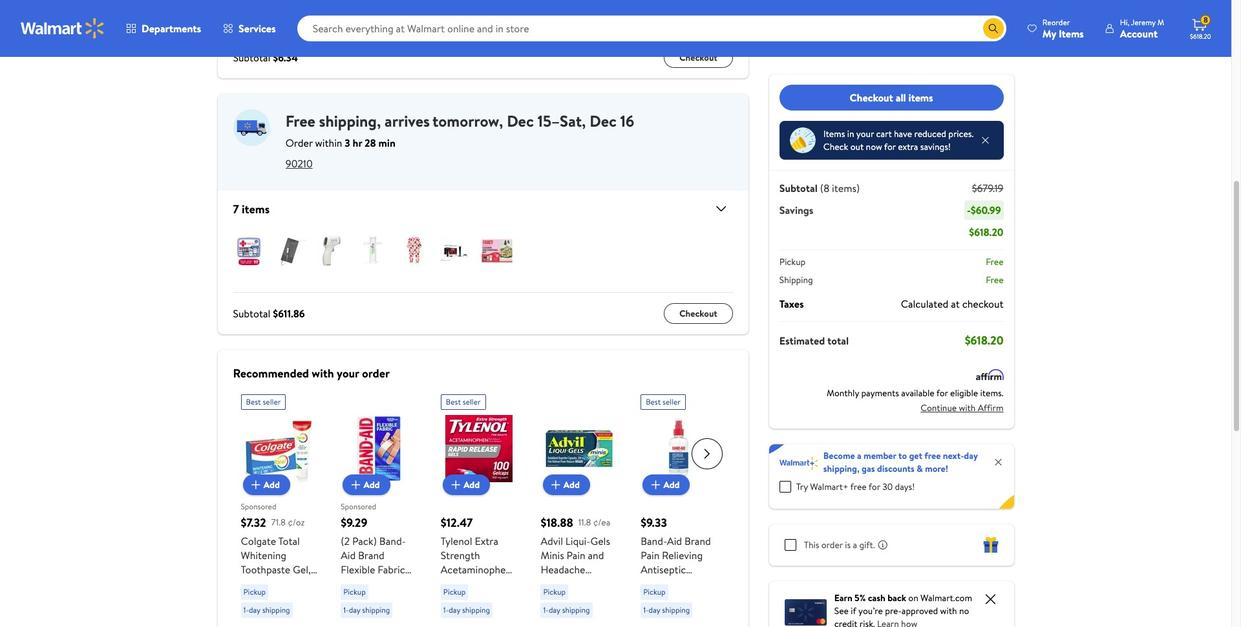 Task type: vqa. For each thing, say whether or not it's contained in the screenshot.


Task type: locate. For each thing, give the bounding box(es) containing it.
try walmart+ free for 30 days!
[[797, 481, 915, 494]]

add inside $9.33 group
[[664, 479, 680, 492]]

0 horizontal spatial best
[[246, 397, 261, 408]]

$679.19
[[973, 181, 1004, 195]]

add inside $18.88 group
[[564, 479, 580, 492]]

1 vertical spatial items
[[824, 127, 846, 140]]

carter's child of mine toddler christmas one-piece pajamas, sizes 12m-5t with addon services image
[[399, 236, 430, 267]]

dec left 16
[[590, 110, 617, 132]]

departments
[[142, 21, 201, 36]]

with
[[312, 366, 334, 382], [960, 401, 976, 414], [941, 605, 958, 618]]

0 horizontal spatial ct
[[359, 620, 368, 627]]

1 vertical spatial checkout button
[[664, 303, 733, 324]]

day down cleansing
[[649, 605, 661, 616]]

0 vertical spatial with
[[312, 366, 334, 382]]

seller
[[263, 397, 281, 408], [463, 397, 481, 408], [663, 397, 681, 408]]

prices.
[[949, 127, 974, 140]]

a
[[858, 450, 862, 462], [854, 539, 858, 552]]

pickup down acetaminophen
[[444, 587, 466, 598]]

add button up 71.8
[[243, 475, 290, 496]]

1-day shipping
[[244, 605, 290, 616], [344, 605, 390, 616], [444, 605, 490, 616], [544, 605, 590, 616], [644, 605, 690, 616]]

1 vertical spatial free
[[987, 256, 1004, 268]]

0 horizontal spatial items
[[824, 127, 846, 140]]

pickup up "shipping"
[[780, 256, 806, 268]]

5 add button from the left
[[643, 475, 690, 496]]

add button for $9.33
[[643, 475, 690, 496]]

items left in
[[824, 127, 846, 140]]

ct inside sponsored $9.29 (2 pack) band- aid brand flexible fabric adhesive bandages, assorted sizes, 100 ct
[[359, 620, 368, 627]]

3 1-day shipping from the left
[[444, 605, 490, 616]]

pain left and
[[567, 549, 586, 563]]

1 pain from the left
[[567, 549, 586, 563]]

subtotal (8 items)
[[780, 181, 860, 195]]

with down eligible
[[960, 401, 976, 414]]

sponsored up $7.32 on the bottom left
[[241, 501, 277, 512]]

view all items image
[[709, 201, 730, 217]]

0 horizontal spatial items
[[242, 201, 270, 217]]

aid inside $9.33 band-aid brand pain relieving antiseptic cleansing spray, 8 fl. oz
[[668, 534, 683, 549]]

arrives
[[385, 110, 430, 132]]

add button inside $12.47 group
[[443, 475, 490, 496]]

best for $9.33
[[646, 397, 661, 408]]

sponsored inside sponsored $7.32 71.8 ¢/oz colgate total whitening toothpaste gel, mint, 2 pack, 5.1 oz tubes
[[241, 501, 277, 512]]

add up the $9.33 at bottom
[[664, 479, 680, 492]]

later
[[617, 8, 635, 21]]

day for 11.8
[[549, 605, 561, 616]]

add inside $9.29 group
[[364, 479, 380, 492]]

1-day shipping down cleansing
[[644, 605, 690, 616]]

1-day shipping for 11.8
[[544, 605, 590, 616]]

gift.
[[860, 539, 876, 552]]

subtotal $611.86
[[233, 307, 305, 321]]

best for $12.47
[[446, 397, 461, 408]]

spray,
[[687, 577, 714, 591]]

1 add from the left
[[264, 479, 280, 492]]

8
[[1204, 14, 1209, 25], [641, 591, 647, 606]]

adhesive
[[341, 577, 381, 591]]

1- down rapid
[[444, 605, 449, 616]]

add up $12.47
[[464, 479, 480, 492]]

1- inside $9.29 group
[[344, 605, 349, 616]]

best inside $9.33 group
[[646, 397, 661, 408]]

learn more about gifting image
[[878, 540, 889, 550]]

0 horizontal spatial seller
[[263, 397, 281, 408]]

pickup for $7.32
[[244, 587, 266, 598]]

day down rapid
[[449, 605, 461, 616]]

subtotal down 'services' popup button
[[233, 51, 271, 65]]

seller inside $9.33 group
[[663, 397, 681, 408]]

0 horizontal spatial add to cart image
[[348, 477, 364, 493]]

credit
[[835, 618, 858, 627]]

5.1
[[301, 577, 311, 591]]

within
[[315, 136, 342, 150]]

pickup down antiseptic
[[644, 587, 666, 598]]

checkout button
[[664, 47, 733, 68], [664, 303, 733, 324]]

shipping for 11.8
[[563, 605, 590, 616]]

add inside $12.47 group
[[464, 479, 480, 492]]

day inside $18.88 group
[[549, 605, 561, 616]]

my
[[1043, 26, 1057, 40]]

shipping inside $9.29 group
[[362, 605, 390, 616]]

shipping inside $7.32 group
[[262, 605, 290, 616]]

1 seller from the left
[[263, 397, 281, 408]]

all
[[896, 90, 907, 105]]

subtotal for subtotal $611.86
[[233, 307, 271, 321]]

1
[[693, 8, 696, 21]]

add button for sponsored
[[243, 475, 290, 496]]

whitening
[[241, 549, 287, 563]]

best seller inside $9.33 group
[[646, 397, 681, 408]]

seller for $9.33
[[663, 397, 681, 408]]

day inside $9.33 group
[[649, 605, 661, 616]]

1- inside $7.32 group
[[244, 605, 249, 616]]

more!
[[926, 462, 949, 475]]

0 horizontal spatial sponsored
[[241, 501, 277, 512]]

gel,
[[293, 563, 311, 577]]

0 horizontal spatial with
[[312, 366, 334, 382]]

1 vertical spatial your
[[337, 366, 359, 382]]

1-day shipping for tylenol
[[444, 605, 490, 616]]

1 horizontal spatial band-
[[641, 534, 668, 549]]

Try Walmart+ free for 30 days! checkbox
[[780, 481, 792, 493]]

0 vertical spatial free
[[925, 450, 941, 462]]

2 best from the left
[[446, 397, 461, 408]]

0 horizontal spatial 100
[[341, 620, 357, 627]]

$618.20 down the $60.99
[[970, 225, 1004, 239]]

shipping down 2
[[262, 605, 290, 616]]

0 vertical spatial order
[[362, 366, 390, 382]]

day down 'reliever'
[[549, 605, 561, 616]]

seller inside $12.47 group
[[463, 397, 481, 408]]

free right get
[[925, 450, 941, 462]]

0 vertical spatial 8
[[1204, 14, 1209, 25]]

shipping down release
[[462, 605, 490, 616]]

items inside items in your cart have reduced prices. check out now for extra savings!
[[824, 127, 846, 140]]

best
[[246, 397, 261, 408], [446, 397, 461, 408], [646, 397, 661, 408]]

2 add to cart image from the left
[[548, 477, 564, 493]]

0 vertical spatial $618.20
[[1191, 32, 1212, 41]]

3 add from the left
[[464, 479, 480, 492]]

shipping down adhesive
[[362, 605, 390, 616]]

with right recommended
[[312, 366, 334, 382]]

best seller inside $12.47 group
[[446, 397, 481, 408]]

2 add from the left
[[364, 479, 380, 492]]

0 horizontal spatial brand
[[358, 549, 385, 563]]

monthly payments available for eligible items. continue with affirm
[[827, 387, 1004, 414]]

free for shipping
[[987, 274, 1004, 287]]

items inside reorder my items
[[1059, 26, 1085, 40]]

shipping right fl.
[[663, 605, 690, 616]]

best seller for sponsored
[[246, 397, 281, 408]]

1 vertical spatial 8
[[641, 591, 647, 606]]

0 vertical spatial checkout button
[[664, 47, 733, 68]]

subtotal up savings
[[780, 181, 818, 195]]

0 horizontal spatial oz
[[241, 591, 254, 606]]

4 add button from the left
[[543, 475, 590, 496]]

sponsored for $7.32
[[241, 501, 277, 512]]

band- right pack)
[[380, 534, 406, 549]]

1 horizontal spatial ct
[[484, 591, 493, 606]]

3 add to cart image from the left
[[648, 477, 664, 493]]

checkout inside button
[[850, 90, 894, 105]]

for right now
[[885, 140, 896, 153]]

1 add to cart image from the left
[[248, 477, 264, 493]]

for left 30
[[869, 481, 881, 494]]

shipping right mg
[[563, 605, 590, 616]]

100 right "gels,"
[[466, 591, 482, 606]]

pickup inside $12.47 group
[[444, 587, 466, 598]]

add to cart image inside $12.47 group
[[448, 477, 464, 493]]

add to cart image up $18.88
[[548, 477, 564, 493]]

add to cart image up $7.32 on the bottom left
[[248, 477, 264, 493]]

pickup inside $18.88 group
[[544, 587, 566, 598]]

2 add to cart image from the left
[[448, 477, 464, 493]]

1 horizontal spatial oz
[[660, 591, 673, 606]]

ct down acetaminophen
[[484, 591, 493, 606]]

2 horizontal spatial with
[[960, 401, 976, 414]]

walmart image
[[21, 18, 105, 39]]

1 horizontal spatial best
[[446, 397, 461, 408]]

1-day shipping inside $12.47 group
[[444, 605, 490, 616]]

2 vertical spatial with
[[941, 605, 958, 618]]

aid up antiseptic
[[668, 534, 683, 549]]

0 horizontal spatial add to cart image
[[248, 477, 264, 493]]

1 horizontal spatial aid
[[668, 534, 683, 549]]

brand right (2 at bottom
[[358, 549, 385, 563]]

walmart+
[[811, 481, 849, 494]]

2 band- from the left
[[641, 534, 668, 549]]

1- left tubes
[[244, 605, 249, 616]]

pickup for band-
[[644, 587, 666, 598]]

brand inside sponsored $9.29 (2 pack) band- aid brand flexible fabric adhesive bandages, assorted sizes, 100 ct
[[358, 549, 385, 563]]

pickup up assorted
[[344, 587, 366, 598]]

2 checkout button from the top
[[664, 303, 733, 324]]

advil
[[541, 534, 563, 549]]

8 inside $9.33 band-aid brand pain relieving antiseptic cleansing spray, 8 fl. oz
[[641, 591, 647, 606]]

$618.20 up affirm icon
[[965, 332, 1004, 349]]

2
[[267, 577, 272, 591]]

2 oz from the left
[[660, 591, 673, 606]]

0 horizontal spatial your
[[337, 366, 359, 382]]

add button up $9.29
[[343, 475, 390, 496]]

2 vertical spatial checkout
[[680, 307, 718, 320]]

add to cart image
[[248, 477, 264, 493], [548, 477, 564, 493]]

2 pain from the left
[[641, 549, 660, 563]]

2 horizontal spatial add to cart image
[[648, 477, 664, 493]]

0 vertical spatial ct
[[484, 591, 493, 606]]

reduced
[[915, 127, 947, 140]]

add button up $18.88
[[543, 475, 590, 496]]

1 horizontal spatial brand
[[685, 534, 711, 549]]

pack,
[[275, 577, 298, 591]]

brand
[[685, 534, 711, 549], [358, 549, 385, 563]]

3 1- from the left
[[444, 605, 449, 616]]

2 add button from the left
[[343, 475, 390, 496]]

items right all
[[909, 90, 934, 105]]

0 vertical spatial items
[[1059, 26, 1085, 40]]

add button inside $9.33 group
[[643, 475, 690, 496]]

mg
[[541, 606, 556, 620]]

3 seller from the left
[[663, 397, 681, 408]]

1 vertical spatial order
[[822, 539, 843, 552]]

8 $618.20
[[1191, 14, 1212, 41]]

add button up the $9.33 at bottom
[[643, 475, 690, 496]]

1- inside $18.88 group
[[544, 605, 549, 616]]

order
[[362, 366, 390, 382], [822, 539, 843, 552]]

4 1-day shipping from the left
[[544, 605, 590, 616]]

0 vertical spatial subtotal
[[233, 51, 271, 65]]

oz right fl.
[[660, 591, 673, 606]]

4 1- from the left
[[544, 605, 549, 616]]

best inside $12.47 group
[[446, 397, 461, 408]]

pickup inside $7.32 group
[[244, 587, 266, 598]]

1 vertical spatial free
[[851, 481, 867, 494]]

1- inside $12.47 group
[[444, 605, 449, 616]]

8 right "m"
[[1204, 14, 1209, 25]]

add up $9.29
[[364, 479, 380, 492]]

$618.20 right hi, jeremy m account
[[1191, 32, 1212, 41]]

brand inside $9.33 band-aid brand pain relieving antiseptic cleansing spray, 8 fl. oz
[[685, 534, 711, 549]]

your for cart
[[857, 127, 875, 140]]

shipping inside free shipping , arrives tomorrow, dec 15–sat, dec 16 order within 3 hr 28 min 90210
[[319, 110, 377, 132]]

3 best from the left
[[646, 397, 661, 408]]

shipping,
[[824, 462, 860, 475]]

bug bite thing suction tool - white with addon services image
[[357, 236, 388, 267]]

pickup inside $9.33 group
[[644, 587, 666, 598]]

1 vertical spatial with
[[960, 401, 976, 414]]

your inside items in your cart have reduced prices. check out now for extra savings!
[[857, 127, 875, 140]]

add inside $7.32 group
[[264, 479, 280, 492]]

1 horizontal spatial your
[[857, 127, 875, 140]]

pickup up mg
[[544, 587, 566, 598]]

add to cart image up $12.47
[[448, 477, 464, 493]]

5 1- from the left
[[644, 605, 649, 616]]

1 horizontal spatial free
[[925, 450, 941, 462]]

shipping
[[319, 110, 377, 132], [262, 605, 290, 616], [362, 605, 390, 616], [462, 605, 490, 616], [563, 605, 590, 616], [663, 605, 690, 616]]

1 dec from the left
[[507, 110, 534, 132]]

min
[[379, 136, 396, 150]]

shipping inside $12.47 group
[[462, 605, 490, 616]]

shipping for band-
[[663, 605, 690, 616]]

4 add from the left
[[564, 479, 580, 492]]

seller inside $7.32 group
[[263, 397, 281, 408]]

1 best from the left
[[246, 397, 261, 408]]

fancy sprinkles what the elf holiday dessert decorating kit, 12.1 oz with addon services image
[[482, 236, 513, 267]]

add
[[264, 479, 280, 492], [364, 479, 380, 492], [464, 479, 480, 492], [564, 479, 580, 492], [664, 479, 680, 492]]

best seller inside $7.32 group
[[246, 397, 281, 408]]

shipping inside $18.88 group
[[563, 605, 590, 616]]

free shipping , arrives tomorrow, dec 15–sat, dec 16 order within 3 hr 28 min 90210
[[286, 110, 635, 171]]

day down adhesive
[[349, 605, 361, 616]]

checkout for $611.86
[[680, 307, 718, 320]]

close walmart plus section image
[[994, 457, 1004, 468]]

oz left tubes
[[241, 591, 254, 606]]

3 best seller from the left
[[646, 397, 681, 408]]

minis
[[541, 549, 564, 563]]

day for band-
[[649, 605, 661, 616]]

1- for tylenol
[[444, 605, 449, 616]]

1 horizontal spatial 100
[[466, 591, 482, 606]]

add to cart image
[[348, 477, 364, 493], [448, 477, 464, 493], [648, 477, 664, 493]]

0 horizontal spatial pain
[[567, 549, 586, 563]]

for right "save"
[[603, 8, 615, 21]]

1- down adhesive
[[344, 605, 349, 616]]

1 add button from the left
[[243, 475, 290, 496]]

3 add button from the left
[[443, 475, 490, 496]]

add up 71.8
[[264, 479, 280, 492]]

add to cart image for add button in $18.88 group
[[548, 477, 564, 493]]

add up 11.8
[[564, 479, 580, 492]]

cash
[[869, 592, 886, 605]]

add button for $12.47
[[443, 475, 490, 496]]

become a member to get free next-day shipping, gas discounts & more!
[[824, 450, 978, 475]]

shipping inside $9.33 group
[[663, 605, 690, 616]]

pain up cleansing
[[641, 549, 660, 563]]

1 oz from the left
[[241, 591, 254, 606]]

sponsored up $9.29
[[341, 501, 377, 512]]

a right is
[[854, 539, 858, 552]]

1-day shipping inside $18.88 group
[[544, 605, 590, 616]]

items right my
[[1059, 26, 1085, 40]]

with inside earn 5% cash back on walmart.com see if you're pre-approved with no credit risk.
[[941, 605, 958, 618]]

1 horizontal spatial best seller
[[446, 397, 481, 408]]

1- for 11.8
[[544, 605, 549, 616]]

items
[[1059, 26, 1085, 40], [824, 127, 846, 140]]

add to cart image inside $9.33 group
[[648, 477, 664, 493]]

0 vertical spatial free
[[286, 110, 316, 132]]

day left close walmart plus section image at the bottom of the page
[[965, 450, 978, 462]]

$9.33 group
[[641, 389, 718, 624]]

5 1-day shipping from the left
[[644, 605, 690, 616]]

1 horizontal spatial dec
[[590, 110, 617, 132]]

day inside $9.29 group
[[349, 605, 361, 616]]

liquid
[[558, 606, 585, 620]]

total
[[279, 534, 300, 549]]

1 horizontal spatial with
[[941, 605, 958, 618]]

dec left "15–sat,"
[[507, 110, 534, 132]]

1-day shipping down rapid
[[444, 605, 490, 616]]

$9.33 band-aid brand pain relieving antiseptic cleansing spray, 8 fl. oz
[[641, 515, 714, 606]]

2 1- from the left
[[344, 605, 349, 616]]

2 vertical spatial free
[[987, 274, 1004, 287]]

1 horizontal spatial seller
[[463, 397, 481, 408]]

gifting image
[[984, 538, 999, 553]]

free inside free shipping , arrives tomorrow, dec 15–sat, dec 16 order within 3 hr 28 min 90210
[[286, 110, 316, 132]]

$618.20
[[1191, 32, 1212, 41], [970, 225, 1004, 239], [965, 332, 1004, 349]]

0 vertical spatial 100
[[466, 591, 482, 606]]

day inside $12.47 group
[[449, 605, 461, 616]]

1-day shipping down 'reliever'
[[544, 605, 590, 616]]

sponsored inside sponsored $9.29 (2 pack) band- aid brand flexible fabric adhesive bandages, assorted sizes, 100 ct
[[341, 501, 377, 512]]

1 best seller from the left
[[246, 397, 281, 408]]

1 sponsored from the left
[[241, 501, 277, 512]]

$12.47
[[441, 515, 473, 531]]

best inside $7.32 group
[[246, 397, 261, 408]]

1 vertical spatial 100
[[341, 620, 357, 627]]

you're
[[859, 605, 884, 618]]

1- for band-
[[644, 605, 649, 616]]

1 horizontal spatial add to cart image
[[448, 477, 464, 493]]

banner
[[770, 444, 1015, 509]]

reliever
[[541, 577, 577, 591]]

11.8
[[579, 516, 592, 529]]

1-day shipping inside $9.29 group
[[344, 605, 390, 616]]

1- left liquid
[[544, 605, 549, 616]]

15–sat,
[[538, 110, 586, 132]]

items right 7
[[242, 201, 270, 217]]

100 down bandages,
[[341, 620, 357, 627]]

1-day shipping down 2
[[244, 605, 290, 616]]

add to cart image up $9.29
[[348, 477, 364, 493]]

pickup inside $9.29 group
[[344, 587, 366, 598]]

0 horizontal spatial 8
[[641, 591, 647, 606]]

subtotal for subtotal (8 items)
[[780, 181, 818, 195]]

1 horizontal spatial items
[[909, 90, 934, 105]]

walmart.com
[[921, 592, 973, 605]]

1 horizontal spatial items
[[1059, 26, 1085, 40]]

day inside $7.32 group
[[249, 605, 261, 616]]

0 horizontal spatial band-
[[380, 534, 406, 549]]

$611.86
[[273, 307, 305, 321]]

0 vertical spatial your
[[857, 127, 875, 140]]

brand up 'spray,'
[[685, 534, 711, 549]]

items.
[[981, 387, 1004, 400]]

1 1- from the left
[[244, 605, 249, 616]]

in
[[848, 127, 855, 140]]

pickup left 2
[[244, 587, 266, 598]]

band- down the $9.33 at bottom
[[641, 534, 668, 549]]

8 left fl.
[[641, 591, 647, 606]]

0 horizontal spatial free
[[851, 481, 867, 494]]

1 vertical spatial checkout
[[850, 90, 894, 105]]

1- left fl.
[[644, 605, 649, 616]]

free down gas
[[851, 481, 867, 494]]

0 vertical spatial a
[[858, 450, 862, 462]]

ct down bandages,
[[359, 620, 368, 627]]

1 band- from the left
[[380, 534, 406, 549]]

add to cart image for $12.47
[[448, 477, 464, 493]]

aid
[[668, 534, 683, 549], [341, 549, 356, 563]]

1 vertical spatial ct
[[359, 620, 368, 627]]

2 vertical spatial subtotal
[[233, 307, 271, 321]]

1 horizontal spatial pain
[[641, 549, 660, 563]]

0 horizontal spatial aid
[[341, 549, 356, 563]]

if
[[851, 605, 857, 618]]

recommended
[[233, 366, 309, 382]]

1 1-day shipping from the left
[[244, 605, 290, 616]]

a inside become a member to get free next-day shipping, gas discounts & more!
[[858, 450, 862, 462]]

a left gas
[[858, 450, 862, 462]]

add for $12.47
[[464, 479, 480, 492]]

0 vertical spatial checkout
[[680, 51, 718, 64]]

at
[[952, 297, 960, 311]]

1 horizontal spatial order
[[822, 539, 843, 552]]

1 vertical spatial subtotal
[[780, 181, 818, 195]]

0 vertical spatial items
[[909, 90, 934, 105]]

1 add to cart image from the left
[[348, 477, 364, 493]]

free
[[286, 110, 316, 132], [987, 256, 1004, 268], [987, 274, 1004, 287]]

Search search field
[[297, 16, 1007, 41]]

add to cart image inside $18.88 group
[[548, 477, 564, 493]]

your
[[857, 127, 875, 140], [337, 366, 359, 382]]

1- inside $9.33 group
[[644, 605, 649, 616]]

2 1-day shipping from the left
[[344, 605, 390, 616]]

shipping up 3
[[319, 110, 377, 132]]

checkout button for $611.86
[[664, 303, 733, 324]]

with left no
[[941, 605, 958, 618]]

2 horizontal spatial best
[[646, 397, 661, 408]]

1 checkout button from the top
[[664, 47, 733, 68]]

estimated
[[780, 333, 826, 348]]

add button up $12.47
[[443, 475, 490, 496]]

1-day shipping inside $7.32 group
[[244, 605, 290, 616]]

add to cart image up the $9.33 at bottom
[[648, 477, 664, 493]]

for up 'continue'
[[937, 387, 949, 400]]

0 horizontal spatial best seller
[[246, 397, 281, 408]]

1-day shipping down adhesive
[[344, 605, 390, 616]]

5 add from the left
[[664, 479, 680, 492]]

add to cart image inside $7.32 group
[[248, 477, 264, 493]]

2 best seller from the left
[[446, 397, 481, 408]]

subtotal left $611.86
[[233, 307, 271, 321]]

2 horizontal spatial best seller
[[646, 397, 681, 408]]

subtotal for subtotal $6.34
[[233, 51, 271, 65]]

2 sponsored from the left
[[341, 501, 377, 512]]

1 horizontal spatial sponsored
[[341, 501, 377, 512]]

sponsored $9.29 (2 pack) band- aid brand flexible fabric adhesive bandages, assorted sizes, 100 ct
[[341, 501, 408, 627]]

1- for $7.32
[[244, 605, 249, 616]]

1 horizontal spatial add to cart image
[[548, 477, 564, 493]]

2 dec from the left
[[590, 110, 617, 132]]

1 horizontal spatial 8
[[1204, 14, 1209, 25]]

2 horizontal spatial seller
[[663, 397, 681, 408]]

sponsored
[[241, 501, 277, 512], [341, 501, 377, 512]]

add button inside $7.32 group
[[243, 475, 290, 496]]

1-day shipping inside $9.33 group
[[644, 605, 690, 616]]

aid up adhesive
[[341, 549, 356, 563]]

checkout all items button
[[780, 85, 1004, 111]]

playstation 5 disc console - marvel's spider-man 2 bundle with addon services image
[[440, 236, 471, 267]]

free for pickup
[[987, 256, 1004, 268]]

day inside become a member to get free next-day shipping, gas discounts & more!
[[965, 450, 978, 462]]

2 seller from the left
[[463, 397, 481, 408]]

0 horizontal spatial dec
[[507, 110, 534, 132]]

fabric
[[378, 563, 405, 577]]

shipping for tylenol
[[462, 605, 490, 616]]

day down mint,
[[249, 605, 261, 616]]



Task type: describe. For each thing, give the bounding box(es) containing it.
7
[[233, 201, 239, 217]]

save for later button
[[580, 5, 638, 25]]

add button inside $9.29 group
[[343, 475, 390, 496]]

pack)
[[353, 534, 377, 549]]

day for $7.32
[[249, 605, 261, 616]]

,
[[377, 110, 381, 132]]

hi, jeremy m account
[[1121, 16, 1165, 40]]

best for sponsored
[[246, 397, 261, 408]]

is
[[846, 539, 851, 552]]

add button inside $18.88 group
[[543, 475, 590, 496]]

aid inside sponsored $9.29 (2 pack) band- aid brand flexible fabric adhesive bandages, assorted sizes, 100 ct
[[341, 549, 356, 563]]

search icon image
[[989, 23, 999, 34]]

checkout button for $6.34
[[664, 47, 733, 68]]

pickup for tylenol
[[444, 587, 466, 598]]

taxes
[[780, 297, 804, 311]]

1- for $9.29
[[344, 605, 349, 616]]

shipping for $7.32
[[262, 605, 290, 616]]

1 vertical spatial $618.20
[[970, 225, 1004, 239]]

out
[[851, 140, 864, 153]]

&
[[917, 462, 924, 475]]

relieving
[[662, 549, 703, 563]]

banner containing become a member to get free next-day shipping, gas discounts & more!
[[770, 444, 1015, 509]]

¢/oz
[[288, 516, 305, 529]]

have
[[895, 127, 913, 140]]

risk.
[[860, 618, 876, 627]]

dismiss capital one banner image
[[984, 592, 999, 607]]

seller for $12.47
[[463, 397, 481, 408]]

items)
[[833, 181, 860, 195]]

equate non contact infrared 1-second digital body thermometer with addon services image
[[316, 236, 347, 267]]

free shipping, arrives tomorrow, dec 15 to sat, dec 16 90210 element
[[218, 94, 749, 179]]

mint,
[[241, 577, 264, 591]]

now
[[867, 140, 883, 153]]

1-day shipping for $9.29
[[344, 605, 390, 616]]

100 inside sponsored $9.29 (2 pack) band- aid brand flexible fabric adhesive bandages, assorted sizes, 100 ct
[[341, 620, 357, 627]]

add for sponsored
[[264, 479, 280, 492]]

oz inside sponsored $7.32 71.8 ¢/oz colgate total whitening toothpaste gel, mint, 2 pack, 5.1 oz tubes
[[241, 591, 254, 606]]

1 vertical spatial items
[[242, 201, 270, 217]]

rapid
[[441, 577, 466, 591]]

gels
[[591, 534, 611, 549]]

day for tylenol
[[449, 605, 461, 616]]

add to cart image for add button within $7.32 group
[[248, 477, 264, 493]]

johnson & johnson travel ready portable emergency first aid kit, 80 pc with addon services image
[[233, 236, 264, 267]]

next-
[[944, 450, 965, 462]]

liqui-
[[566, 534, 591, 549]]

pickup for 11.8
[[544, 587, 566, 598]]

close nudge image
[[981, 135, 991, 146]]

fl.
[[649, 591, 658, 606]]

$18.88
[[541, 515, 574, 531]]

see
[[835, 605, 849, 618]]

$12.47 group
[[441, 389, 518, 624]]

$9.29
[[341, 515, 368, 531]]

continue
[[921, 401, 957, 414]]

sponsored for $9.29
[[341, 501, 377, 512]]

pain inside $9.33 band-aid brand pain relieving antiseptic cleansing spray, 8 fl. oz
[[641, 549, 660, 563]]

-$60.99
[[968, 203, 1002, 217]]

order
[[286, 136, 313, 150]]

band- inside $9.33 band-aid brand pain relieving antiseptic cleansing spray, 8 fl. oz
[[641, 534, 668, 549]]

3
[[345, 136, 350, 150]]

1-day shipping for $7.32
[[244, 605, 290, 616]]

for inside monthly payments available for eligible items. continue with affirm
[[937, 387, 949, 400]]

walmart plus image
[[780, 457, 819, 470]]

Walmart Site-Wide search field
[[297, 16, 1007, 41]]

reorder
[[1043, 16, 1071, 27]]

1 vertical spatial a
[[854, 539, 858, 552]]

add for $9.33
[[664, 479, 680, 492]]

extra
[[899, 140, 919, 153]]

discounts
[[878, 462, 915, 475]]

band- inside sponsored $9.29 (2 pack) band- aid brand flexible fabric adhesive bandages, assorted sizes, 100 ct
[[380, 534, 406, 549]]

next slide for horizontalscrollerrecommendations list image
[[692, 439, 723, 470]]

this order is a gift.
[[805, 539, 876, 552]]

sponsored $7.32 71.8 ¢/oz colgate total whitening toothpaste gel, mint, 2 pack, 5.1 oz tubes
[[241, 501, 311, 606]]

1-day shipping for band-
[[644, 605, 690, 616]]

try
[[797, 481, 808, 494]]

get
[[910, 450, 923, 462]]

savings
[[780, 203, 814, 217]]

sizes,
[[384, 606, 408, 620]]

fulfillment logo image
[[233, 109, 270, 146]]

release
[[469, 577, 503, 591]]

90210
[[286, 157, 313, 171]]

100 inside "$12.47 tylenol extra strength acetaminophen rapid release gels, 100 ct"
[[466, 591, 482, 606]]

oz inside $9.33 band-aid brand pain relieving antiseptic cleansing spray, 8 fl. oz
[[660, 591, 673, 606]]

sunbeam 12" x 24" king-size heating pad with compact storage, gray with addon services image
[[275, 236, 306, 267]]

account
[[1121, 26, 1159, 40]]

capital one credit card image
[[785, 597, 827, 626]]

8 inside the 8 $618.20
[[1204, 14, 1209, 25]]

to
[[899, 450, 908, 462]]

flexible
[[341, 563, 376, 577]]

decrease quantity great value raw honey, 16 oz inverted plastic bottle, current quantity 1 image
[[662, 10, 672, 20]]

strength
[[441, 549, 480, 563]]

remove
[[526, 8, 558, 21]]

increase quantity great value raw honey, 16 oz inverted plastic bottle, current quantity 1 image
[[717, 10, 728, 20]]

and
[[588, 549, 604, 563]]

save
[[583, 8, 601, 21]]

This order is a gift. checkbox
[[785, 539, 797, 551]]

$7.32 group
[[241, 389, 318, 624]]

$18.88 11.8 ¢/ea advil liqui-gels minis pain and headache reliever ibuprofen, 200 mg liquid filled capsule
[[541, 515, 611, 627]]

gas
[[862, 462, 875, 475]]

for inside items in your cart have reduced prices. check out now for extra savings!
[[885, 140, 896, 153]]

30
[[883, 481, 893, 494]]

best seller for $9.33
[[646, 397, 681, 408]]

headache
[[541, 563, 586, 577]]

-
[[968, 203, 971, 217]]

ibuprofen,
[[541, 591, 587, 606]]

remove button
[[521, 5, 562, 25]]

back
[[888, 592, 907, 605]]

$9.29 group
[[341, 389, 418, 627]]

28
[[365, 136, 376, 150]]

days!
[[896, 481, 915, 494]]

checkout
[[963, 297, 1004, 311]]

no
[[960, 605, 970, 618]]

best seller for $12.47
[[446, 397, 481, 408]]

checkout for $6.34
[[680, 51, 718, 64]]

71.8
[[271, 516, 286, 529]]

pain inside $18.88 11.8 ¢/ea advil liqui-gels minis pain and headache reliever ibuprofen, 200 mg liquid filled capsule
[[567, 549, 586, 563]]

pickup for $9.29
[[344, 587, 366, 598]]

items inside button
[[909, 90, 934, 105]]

90210 button
[[286, 157, 313, 171]]

cart
[[877, 127, 892, 140]]

day for $9.29
[[349, 605, 361, 616]]

subtotal $6.34
[[233, 51, 298, 65]]

for inside banner
[[869, 481, 881, 494]]

assorted
[[341, 606, 381, 620]]

add to cart image for $9.33
[[648, 477, 664, 493]]

departments button
[[115, 13, 212, 44]]

affirm image
[[977, 369, 1004, 380]]

extra
[[475, 534, 499, 549]]

services
[[239, 21, 276, 36]]

¢/ea
[[594, 516, 611, 529]]

with inside monthly payments available for eligible items. continue with affirm
[[960, 401, 976, 414]]

total
[[828, 333, 849, 348]]

$6.34
[[273, 51, 298, 65]]

(2
[[341, 534, 350, 549]]

save for later
[[583, 8, 635, 21]]

$18.88 group
[[541, 389, 618, 627]]

for inside button
[[603, 8, 615, 21]]

(8
[[821, 181, 830, 195]]

reorder my items
[[1043, 16, 1085, 40]]

member
[[864, 450, 897, 462]]

0 horizontal spatial order
[[362, 366, 390, 382]]

free inside become a member to get free next-day shipping, gas discounts & more!
[[925, 450, 941, 462]]

2 vertical spatial $618.20
[[965, 332, 1004, 349]]

hr
[[353, 136, 362, 150]]

your for order
[[337, 366, 359, 382]]

reduced price image
[[790, 127, 816, 153]]

$7.32
[[241, 515, 266, 531]]

savings!
[[921, 140, 951, 153]]

checkout all items
[[850, 90, 934, 105]]

5%
[[855, 592, 866, 605]]

shipping for $9.29
[[362, 605, 390, 616]]

bandages,
[[341, 591, 386, 606]]

earn 5% cash back on walmart.com see if you're pre-approved with no credit risk.
[[835, 592, 973, 627]]

on
[[909, 592, 919, 605]]

ct inside "$12.47 tylenol extra strength acetaminophen rapid release gels, 100 ct"
[[484, 591, 493, 606]]

seller for sponsored
[[263, 397, 281, 408]]

add to cart image inside $9.29 group
[[348, 477, 364, 493]]



